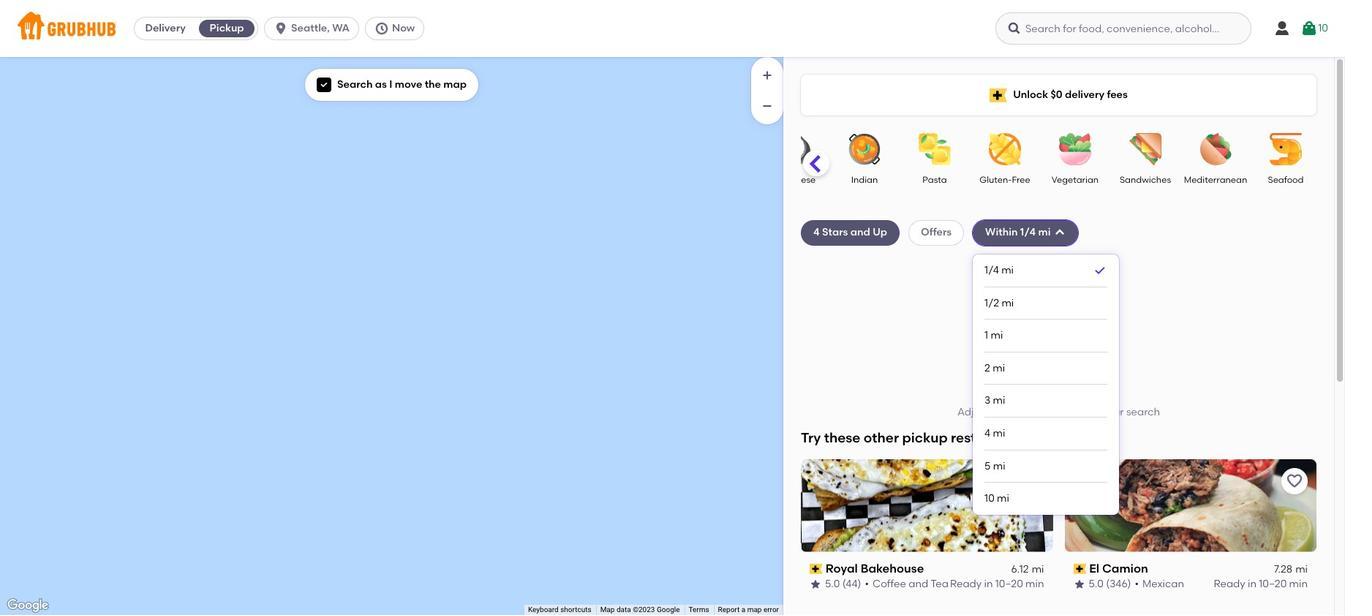 Task type: vqa. For each thing, say whether or not it's contained in the screenshot.
Vegan Meatball Shakshuka
no



Task type: locate. For each thing, give the bounding box(es) containing it.
2 vertical spatial svg image
[[1054, 227, 1066, 239]]

0 vertical spatial 4
[[814, 226, 820, 239]]

ready down proceed to checkout
[[1214, 578, 1246, 591]]

within 1/4 mi
[[986, 226, 1051, 239]]

seattle,
[[291, 22, 330, 34]]

unlock
[[1013, 88, 1048, 101]]

10–20 down 6.12
[[996, 578, 1023, 591]]

0 vertical spatial svg image
[[1007, 21, 1022, 36]]

10 inside list box
[[985, 492, 995, 505]]

1 vertical spatial and
[[909, 578, 929, 591]]

1/4 up the 1/2
[[985, 264, 999, 276]]

2 in from the left
[[1248, 578, 1257, 591]]

4 down adjust
[[985, 427, 991, 440]]

mi up 1/2 mi
[[1002, 264, 1014, 276]]

japanese
[[773, 175, 816, 185]]

0 horizontal spatial 10
[[985, 492, 995, 505]]

1/4 mi
[[985, 264, 1014, 276]]

1 min from the left
[[1026, 578, 1044, 591]]

min
[[1026, 578, 1044, 591], [1290, 578, 1308, 591]]

error
[[764, 606, 779, 614]]

save this restaurant button
[[1018, 468, 1044, 494], [1282, 468, 1308, 494]]

in down checkout
[[1248, 578, 1257, 591]]

keyboard
[[528, 606, 559, 614]]

1 horizontal spatial map
[[747, 606, 762, 614]]

mediterranean image
[[1190, 133, 1242, 165]]

svg image up '1/4 mi' option
[[1054, 227, 1066, 239]]

1 ready from the left
[[950, 578, 982, 591]]

mi for 6.12 mi
[[1032, 563, 1044, 576]]

subscription pass image left "royal"
[[810, 564, 823, 574]]

0 horizontal spatial •
[[865, 578, 869, 591]]

the
[[425, 78, 441, 91]]

mi right 5
[[993, 460, 1006, 472]]

your
[[991, 406, 1013, 419], [1103, 406, 1124, 419]]

keyboard shortcuts button
[[528, 605, 592, 615]]

ready in 10–20 min
[[950, 578, 1044, 591], [1214, 578, 1308, 591]]

Search for food, convenience, alcohol... search field
[[996, 12, 1252, 45]]

1 horizontal spatial 5.0
[[1089, 578, 1104, 591]]

save this restaurant image for royal bakehouse
[[1022, 472, 1040, 490]]

2 save this restaurant image from the left
[[1286, 472, 1304, 490]]

1 5.0 from the left
[[825, 578, 840, 591]]

10–20 down 7.28
[[1259, 578, 1287, 591]]

mi up the 5 mi
[[993, 427, 1006, 440]]

save this restaurant image
[[1022, 472, 1040, 490], [1286, 472, 1304, 490]]

0 horizontal spatial 5.0
[[825, 578, 840, 591]]

5.0 down "royal"
[[825, 578, 840, 591]]

1 horizontal spatial min
[[1290, 578, 1308, 591]]

map right the
[[444, 78, 467, 91]]

keyboard shortcuts
[[528, 606, 592, 614]]

and for up
[[851, 226, 871, 239]]

0 vertical spatial and
[[851, 226, 871, 239]]

star icon image left 5.0 (346)
[[1074, 579, 1085, 591]]

1 save this restaurant button from the left
[[1018, 468, 1044, 494]]

1 vertical spatial 1/4
[[985, 264, 999, 276]]

report
[[718, 606, 740, 614]]

svg image inside main navigation "navigation"
[[1007, 21, 1022, 36]]

10 inside button
[[1319, 22, 1328, 34]]

map
[[444, 78, 467, 91], [747, 606, 762, 614]]

1 your from the left
[[991, 406, 1013, 419]]

mi for 5 mi
[[993, 460, 1006, 472]]

©2023
[[633, 606, 655, 614]]

1 horizontal spatial 4
[[985, 427, 991, 440]]

royal bakehouse
[[826, 562, 924, 575]]

mi right 1
[[991, 329, 1003, 342]]

2 • from the left
[[1135, 578, 1139, 591]]

svg image inside 10 button
[[1301, 20, 1319, 37]]

min down '6.12 mi'
[[1026, 578, 1044, 591]]

ready
[[950, 578, 982, 591], [1214, 578, 1246, 591]]

5 mi
[[985, 460, 1006, 472]]

adjust your filters or broaden your search
[[958, 406, 1160, 419]]

1 horizontal spatial ready in 10–20 min
[[1214, 578, 1308, 591]]

japanese image
[[769, 133, 820, 165]]

1 horizontal spatial 1/4
[[1021, 226, 1036, 239]]

mi inside option
[[1002, 264, 1014, 276]]

svg image inside seattle, wa button
[[274, 21, 288, 36]]

2 ready in 10–20 min from the left
[[1214, 578, 1308, 591]]

delivery
[[145, 22, 186, 34]]

and
[[851, 226, 871, 239], [909, 578, 929, 591]]

vegetarian
[[1052, 175, 1099, 185]]

7.28 mi
[[1274, 563, 1308, 576]]

1 star icon image from the left
[[810, 579, 822, 591]]

in
[[984, 578, 993, 591], [1248, 578, 1257, 591]]

ready in 10–20 min down 6.12
[[950, 578, 1044, 591]]

• right (346)
[[1135, 578, 1139, 591]]

mi right the 3
[[993, 395, 1006, 407]]

0 vertical spatial 10
[[1319, 22, 1328, 34]]

map right a
[[747, 606, 762, 614]]

ready in 10–20 min down checkout
[[1214, 578, 1308, 591]]

and left up
[[851, 226, 871, 239]]

proceed
[[1170, 562, 1212, 574]]

0 horizontal spatial your
[[991, 406, 1013, 419]]

0 horizontal spatial 10–20
[[996, 578, 1023, 591]]

1 horizontal spatial in
[[1248, 578, 1257, 591]]

2 10–20 from the left
[[1259, 578, 1287, 591]]

0 horizontal spatial 4
[[814, 226, 820, 239]]

save this restaurant button for royal bakehouse
[[1018, 468, 1044, 494]]

and left tea
[[909, 578, 929, 591]]

0 horizontal spatial map
[[444, 78, 467, 91]]

1 horizontal spatial save this restaurant button
[[1282, 468, 1308, 494]]

search
[[337, 78, 373, 91]]

0 horizontal spatial save this restaurant image
[[1022, 472, 1040, 490]]

0 horizontal spatial 1/4
[[985, 264, 999, 276]]

4 for 4 mi
[[985, 427, 991, 440]]

royal bakehouse logo image
[[801, 459, 1053, 552]]

offers
[[921, 226, 952, 239]]

star icon image
[[810, 579, 822, 591], [1074, 579, 1085, 591]]

4 stars and up
[[814, 226, 888, 239]]

5.0 for el
[[1089, 578, 1104, 591]]

ready in 10–20 min for royal bakehouse
[[950, 578, 1044, 591]]

el camion
[[1090, 562, 1148, 575]]

list box
[[985, 254, 1108, 515]]

1 horizontal spatial svg image
[[1007, 21, 1022, 36]]

0 horizontal spatial ready
[[950, 578, 982, 591]]

2 5.0 from the left
[[1089, 578, 1104, 591]]

1 horizontal spatial ready
[[1214, 578, 1246, 591]]

your left search
[[1103, 406, 1124, 419]]

•
[[865, 578, 869, 591], [1135, 578, 1139, 591]]

mi down the 5 mi
[[997, 492, 1010, 505]]

svg image left search
[[320, 81, 328, 89]]

subscription pass image
[[810, 564, 823, 574], [1074, 564, 1087, 574]]

2 save this restaurant button from the left
[[1282, 468, 1308, 494]]

1 save this restaurant image from the left
[[1022, 472, 1040, 490]]

0 vertical spatial map
[[444, 78, 467, 91]]

0 vertical spatial 1/4
[[1021, 226, 1036, 239]]

1 vertical spatial 10
[[985, 492, 995, 505]]

0 horizontal spatial svg image
[[320, 81, 328, 89]]

svg image inside now 'button'
[[375, 21, 389, 36]]

1 horizontal spatial 10
[[1319, 22, 1328, 34]]

svg image for 10
[[1301, 20, 1319, 37]]

10
[[1319, 22, 1328, 34], [985, 492, 995, 505]]

1 subscription pass image from the left
[[810, 564, 823, 574]]

• right '(44)'
[[865, 578, 869, 591]]

5.0 (44)
[[825, 578, 861, 591]]

0 horizontal spatial min
[[1026, 578, 1044, 591]]

0 horizontal spatial star icon image
[[810, 579, 822, 591]]

1 vertical spatial 4
[[985, 427, 991, 440]]

2 star icon image from the left
[[1074, 579, 1085, 591]]

mi right 2
[[993, 362, 1005, 374]]

vegetarian image
[[1050, 133, 1101, 165]]

your right the 3
[[991, 406, 1013, 419]]

svg image up unlock
[[1007, 21, 1022, 36]]

mi
[[1039, 226, 1051, 239], [1002, 264, 1014, 276], [1002, 297, 1014, 309], [991, 329, 1003, 342], [993, 362, 1005, 374], [993, 395, 1006, 407], [993, 427, 1006, 440], [993, 460, 1006, 472], [997, 492, 1010, 505], [1032, 563, 1044, 576], [1296, 563, 1308, 576]]

4 for 4 stars and up
[[814, 226, 820, 239]]

0 horizontal spatial and
[[851, 226, 871, 239]]

main navigation navigation
[[0, 0, 1345, 57]]

1/4
[[1021, 226, 1036, 239], [985, 264, 999, 276]]

1 horizontal spatial •
[[1135, 578, 1139, 591]]

1 • from the left
[[865, 578, 869, 591]]

search
[[1127, 406, 1160, 419]]

star icon image left '5.0 (44)'
[[810, 579, 822, 591]]

as
[[375, 78, 387, 91]]

map region
[[0, 0, 885, 615]]

1 horizontal spatial save this restaurant image
[[1286, 472, 1304, 490]]

1 ready in 10–20 min from the left
[[950, 578, 1044, 591]]

5.0 down el
[[1089, 578, 1104, 591]]

2 subscription pass image from the left
[[1074, 564, 1087, 574]]

5
[[985, 460, 991, 472]]

mi right 6.12
[[1032, 563, 1044, 576]]

seafood image
[[1261, 133, 1312, 165]]

pickup
[[210, 22, 244, 34]]

in right tea
[[984, 578, 993, 591]]

up
[[873, 226, 888, 239]]

coffee
[[873, 578, 906, 591]]

pasta image
[[909, 133, 961, 165]]

svg image
[[1007, 21, 1022, 36], [320, 81, 328, 89], [1054, 227, 1066, 239]]

camion
[[1102, 562, 1148, 575]]

1 horizontal spatial and
[[909, 578, 929, 591]]

2 min from the left
[[1290, 578, 1308, 591]]

pasta
[[923, 175, 947, 185]]

10–20 for el camion
[[1259, 578, 1287, 591]]

google
[[657, 606, 680, 614]]

1 horizontal spatial 10–20
[[1259, 578, 1287, 591]]

1 horizontal spatial subscription pass image
[[1074, 564, 1087, 574]]

mi for 4 mi
[[993, 427, 1006, 440]]

1 horizontal spatial your
[[1103, 406, 1124, 419]]

1/4 right within
[[1021, 226, 1036, 239]]

in for camion
[[1248, 578, 1257, 591]]

1 vertical spatial svg image
[[320, 81, 328, 89]]

mi right 7.28
[[1296, 563, 1308, 576]]

free
[[1012, 175, 1031, 185]]

1 in from the left
[[984, 578, 993, 591]]

1 10–20 from the left
[[996, 578, 1023, 591]]

now
[[392, 22, 415, 34]]

0 horizontal spatial subscription pass image
[[810, 564, 823, 574]]

royal
[[826, 562, 858, 575]]

svg image
[[1274, 20, 1291, 37], [1301, 20, 1319, 37], [274, 21, 288, 36], [375, 21, 389, 36]]

mi right the 1/2
[[1002, 297, 1014, 309]]

0 horizontal spatial save this restaurant button
[[1018, 468, 1044, 494]]

0 horizontal spatial ready in 10–20 min
[[950, 578, 1044, 591]]

delivery button
[[135, 17, 196, 40]]

2 ready from the left
[[1214, 578, 1246, 591]]

ready right tea
[[950, 578, 982, 591]]

move
[[395, 78, 422, 91]]

mexican
[[1143, 578, 1185, 591]]

min down '7.28 mi'
[[1290, 578, 1308, 591]]

• for bakehouse
[[865, 578, 869, 591]]

subscription pass image left el
[[1074, 564, 1087, 574]]

1 horizontal spatial star icon image
[[1074, 579, 1085, 591]]

1/2 mi
[[985, 297, 1014, 309]]

4 left stars
[[814, 226, 820, 239]]

0 horizontal spatial in
[[984, 578, 993, 591]]



Task type: describe. For each thing, give the bounding box(es) containing it.
filters
[[1015, 406, 1042, 419]]

search as i move the map
[[337, 78, 467, 91]]

subscription pass image for royal bakehouse
[[810, 564, 823, 574]]

3
[[985, 395, 991, 407]]

(44)
[[843, 578, 861, 591]]

report a map error
[[718, 606, 779, 614]]

list box containing 1/4 mi
[[985, 254, 1108, 515]]

el
[[1090, 562, 1100, 575]]

to
[[1215, 562, 1225, 574]]

save this restaurant button for el camion
[[1282, 468, 1308, 494]]

mi up '1/4 mi' option
[[1039, 226, 1051, 239]]

delivery
[[1065, 88, 1105, 101]]

or
[[1045, 406, 1055, 419]]

• mexican
[[1135, 578, 1185, 591]]

shortcuts
[[561, 606, 592, 614]]

2 mi
[[985, 362, 1005, 374]]

proceed to checkout
[[1170, 562, 1276, 574]]

indian
[[851, 175, 878, 185]]

$0
[[1051, 88, 1063, 101]]

mi for 1 mi
[[991, 329, 1003, 342]]

1
[[985, 329, 989, 342]]

fees
[[1107, 88, 1128, 101]]

10 for 10 mi
[[985, 492, 995, 505]]

restaurants
[[951, 430, 1028, 447]]

1/4 inside option
[[985, 264, 999, 276]]

other
[[864, 430, 899, 447]]

and for tea
[[909, 578, 929, 591]]

10 for 10
[[1319, 22, 1328, 34]]

2 your from the left
[[1103, 406, 1124, 419]]

within
[[986, 226, 1018, 239]]

min for royal bakehouse
[[1026, 578, 1044, 591]]

checkout
[[1228, 562, 1276, 574]]

ready in 10–20 min for el camion
[[1214, 578, 1308, 591]]

(346)
[[1106, 578, 1131, 591]]

seattle, wa button
[[264, 17, 365, 40]]

wa
[[332, 22, 350, 34]]

indian image
[[839, 133, 890, 165]]

a
[[742, 606, 746, 614]]

min for el camion
[[1290, 578, 1308, 591]]

star icon image for el camion
[[1074, 579, 1085, 591]]

el camion logo image
[[1065, 459, 1317, 552]]

try these other pickup restaurants nearby
[[801, 430, 1077, 447]]

6.12
[[1011, 563, 1029, 576]]

gluten-
[[980, 175, 1012, 185]]

1 vertical spatial map
[[747, 606, 762, 614]]

subscription pass image for el camion
[[1074, 564, 1087, 574]]

2 horizontal spatial svg image
[[1054, 227, 1066, 239]]

grubhub plus flag logo image
[[990, 88, 1008, 102]]

ready for royal bakehouse
[[950, 578, 982, 591]]

5.0 for royal
[[825, 578, 840, 591]]

1 mi
[[985, 329, 1003, 342]]

in for bakehouse
[[984, 578, 993, 591]]

1/2
[[985, 297, 999, 309]]

gluten free image
[[980, 133, 1031, 165]]

try
[[801, 430, 821, 447]]

mi for 1/4 mi
[[1002, 264, 1014, 276]]

mi for 3 mi
[[993, 395, 1006, 407]]

pickup
[[902, 430, 948, 447]]

proceed to checkout button
[[1125, 555, 1321, 582]]

10 mi
[[985, 492, 1010, 505]]

seafood
[[1268, 175, 1304, 185]]

map data ©2023 google
[[600, 606, 680, 614]]

i
[[389, 78, 392, 91]]

seattle, wa
[[291, 22, 350, 34]]

broaden
[[1057, 406, 1100, 419]]

svg image for now
[[375, 21, 389, 36]]

ready for el camion
[[1214, 578, 1246, 591]]

svg image for seattle, wa
[[274, 21, 288, 36]]

sandwiches image
[[1120, 133, 1171, 165]]

mi for 10 mi
[[997, 492, 1010, 505]]

4 mi
[[985, 427, 1006, 440]]

sandwiches
[[1120, 175, 1171, 185]]

terms
[[689, 606, 709, 614]]

1/4 mi option
[[985, 254, 1108, 287]]

3 mi
[[985, 395, 1006, 407]]

• for camion
[[1135, 578, 1139, 591]]

mediterranean
[[1184, 175, 1248, 185]]

10–20 for royal bakehouse
[[996, 578, 1023, 591]]

mi for 1/2 mi
[[1002, 297, 1014, 309]]

unlock $0 delivery fees
[[1013, 88, 1128, 101]]

5.0 (346)
[[1089, 578, 1131, 591]]

these
[[824, 430, 861, 447]]

check icon image
[[1093, 263, 1108, 278]]

google image
[[4, 596, 52, 615]]

star icon image for royal bakehouse
[[810, 579, 822, 591]]

adjust
[[958, 406, 989, 419]]

2
[[985, 362, 991, 374]]

report a map error link
[[718, 606, 779, 614]]

save this restaurant image for el camion
[[1286, 472, 1304, 490]]

10 button
[[1301, 15, 1328, 42]]

plus icon image
[[760, 68, 775, 83]]

6.12 mi
[[1011, 563, 1044, 576]]

pickup button
[[196, 17, 258, 40]]

7.28
[[1274, 563, 1293, 576]]

map
[[600, 606, 615, 614]]

mi for 2 mi
[[993, 362, 1005, 374]]

bakehouse
[[861, 562, 924, 575]]

• coffee and tea
[[865, 578, 949, 591]]

gluten-free
[[980, 175, 1031, 185]]

terms link
[[689, 606, 709, 614]]

nearby
[[1031, 430, 1077, 447]]

tea
[[931, 578, 949, 591]]

minus icon image
[[760, 99, 775, 113]]

mi for 7.28 mi
[[1296, 563, 1308, 576]]

data
[[617, 606, 631, 614]]

stars
[[822, 226, 848, 239]]

now button
[[365, 17, 430, 40]]



